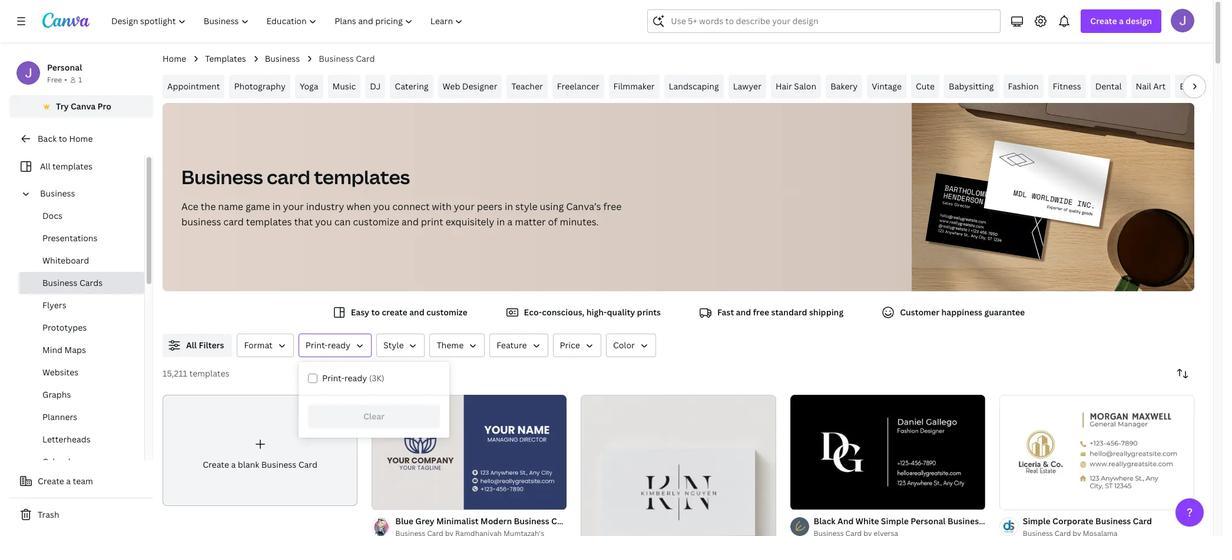 Task type: describe. For each thing, give the bounding box(es) containing it.
style button
[[376, 334, 425, 357]]

minutes.
[[560, 216, 599, 229]]

and inside ace the name game in your industry when you connect with your peers in style using canva's free business card templates that you can customize and print exquisitely in a matter of minutes.
[[402, 216, 419, 229]]

blue grey minimalist modern business card image
[[372, 395, 567, 510]]

Sort by button
[[1171, 362, 1194, 386]]

1 vertical spatial free
[[753, 307, 769, 318]]

cards
[[79, 277, 103, 289]]

to for easy
[[371, 307, 380, 318]]

•
[[64, 75, 67, 85]]

0 vertical spatial personal
[[47, 62, 82, 73]]

filmmaker
[[613, 81, 655, 92]]

1 vertical spatial home
[[69, 133, 93, 144]]

print-ready
[[306, 340, 350, 351]]

create a team
[[38, 476, 93, 487]]

ace the name game in your industry when you connect with your peers in style using canva's free business card templates that you can customize and print exquisitely in a matter of minutes.
[[181, 200, 622, 229]]

shipping
[[809, 307, 843, 318]]

filters
[[199, 340, 224, 351]]

vintage
[[872, 81, 902, 92]]

nail art
[[1136, 81, 1166, 92]]

dj link
[[365, 75, 385, 98]]

exquisitely
[[445, 216, 494, 229]]

yoga
[[300, 81, 318, 92]]

grey black modern elegant name initials monogram business card image
[[581, 395, 776, 537]]

templates up when
[[314, 164, 410, 190]]

canva
[[71, 101, 96, 112]]

grey
[[415, 516, 434, 527]]

presentations
[[42, 233, 97, 244]]

yoga link
[[295, 75, 323, 98]]

web
[[443, 81, 460, 92]]

happiness
[[941, 307, 982, 318]]

price button
[[553, 334, 601, 357]]

planners link
[[19, 406, 144, 429]]

connect
[[392, 200, 430, 213]]

using
[[540, 200, 564, 213]]

landscaping
[[669, 81, 719, 92]]

2
[[396, 497, 399, 505]]

white
[[856, 516, 879, 527]]

black and white simple personal business card link
[[814, 516, 1004, 529]]

try canva pro button
[[9, 95, 153, 118]]

15,211
[[163, 368, 187, 379]]

print-ready (3k)
[[322, 373, 384, 384]]

ready for print-ready (3k)
[[344, 373, 367, 384]]

and right create
[[409, 307, 424, 318]]

canva's
[[566, 200, 601, 213]]

cute link
[[911, 75, 939, 98]]

free
[[47, 75, 62, 85]]

clear button
[[308, 405, 440, 429]]

guarantee
[[984, 307, 1025, 318]]

clear
[[363, 411, 385, 422]]

that
[[294, 216, 313, 229]]

home link
[[163, 52, 186, 65]]

hair salon
[[776, 81, 816, 92]]

lawyer link
[[728, 75, 766, 98]]

landscaping link
[[664, 75, 724, 98]]

of inside ace the name game in your industry when you connect with your peers in style using canva's free business card templates that you can customize and print exquisitely in a matter of minutes.
[[548, 216, 557, 229]]

pro
[[97, 101, 111, 112]]

back
[[38, 133, 57, 144]]

mind
[[42, 345, 62, 356]]

planners
[[42, 412, 77, 423]]

matter
[[515, 216, 546, 229]]

black and white simple personal business card image
[[790, 395, 985, 510]]

hair salon link
[[771, 75, 821, 98]]

1 vertical spatial business link
[[35, 183, 137, 205]]

modern
[[480, 516, 512, 527]]

color button
[[606, 334, 656, 357]]

1 for 1 of 2
[[380, 497, 383, 505]]

print-ready button
[[299, 334, 372, 357]]

customer
[[900, 307, 939, 318]]

2 your from the left
[[454, 200, 475, 213]]

a for create a team
[[66, 476, 71, 487]]

free inside ace the name game in your industry when you connect with your peers in style using canva's free business card templates that you can customize and print exquisitely in a matter of minutes.
[[603, 200, 622, 213]]

music link
[[328, 75, 361, 98]]

print- for print-ready (3k)
[[322, 373, 344, 384]]

salon
[[794, 81, 816, 92]]

1 your from the left
[[283, 200, 304, 213]]

jacob simon image
[[1171, 9, 1194, 32]]

feature
[[497, 340, 527, 351]]

fitness link
[[1048, 75, 1086, 98]]

1 horizontal spatial you
[[373, 200, 390, 213]]

trash
[[38, 509, 59, 521]]

in right game
[[272, 200, 281, 213]]

templates inside ace the name game in your industry when you connect with your peers in style using canva's free business card templates that you can customize and print exquisitely in a matter of minutes.
[[246, 216, 292, 229]]

of inside 1 of 2 link
[[385, 497, 394, 505]]

create a blank business card element
[[163, 395, 358, 507]]

all filters
[[186, 340, 224, 351]]

dental link
[[1090, 75, 1126, 98]]

create for create a design
[[1090, 15, 1117, 27]]

teacher link
[[507, 75, 548, 98]]

quality
[[607, 307, 635, 318]]

free •
[[47, 75, 67, 85]]

whiteboard
[[42, 255, 89, 266]]

high-
[[586, 307, 607, 318]]

blue
[[395, 516, 413, 527]]

theme button
[[430, 334, 485, 357]]

create for create a blank business card
[[203, 459, 229, 470]]

lawyer
[[733, 81, 761, 92]]

back to home link
[[9, 127, 153, 151]]

whiteboard link
[[19, 250, 144, 272]]

1 horizontal spatial personal
[[911, 516, 946, 527]]

0 vertical spatial card
[[267, 164, 310, 190]]

conscious,
[[542, 307, 584, 318]]

blue grey minimalist modern business card link
[[395, 516, 570, 529]]

catering
[[395, 81, 428, 92]]

create for create a team
[[38, 476, 64, 487]]

ace
[[181, 200, 198, 213]]

letterheads link
[[19, 429, 144, 451]]

in left style
[[505, 200, 513, 213]]

web designer link
[[438, 75, 502, 98]]

Search search field
[[671, 10, 993, 32]]

barber
[[1180, 81, 1207, 92]]

in down peers
[[497, 216, 505, 229]]

nail art link
[[1131, 75, 1170, 98]]



Task type: vqa. For each thing, say whether or not it's contained in the screenshot.
'New' image
no



Task type: locate. For each thing, give the bounding box(es) containing it.
minimalist
[[436, 516, 478, 527]]

1 vertical spatial print-
[[322, 373, 344, 384]]

0 vertical spatial you
[[373, 200, 390, 213]]

0 horizontal spatial simple
[[881, 516, 909, 527]]

and
[[402, 216, 419, 229], [409, 307, 424, 318], [736, 307, 751, 318]]

simple
[[881, 516, 909, 527], [1023, 516, 1051, 527]]

print- up print-ready (3k)
[[306, 340, 328, 351]]

print- down print-ready button
[[322, 373, 344, 384]]

home up "all templates" link
[[69, 133, 93, 144]]

0 vertical spatial print-
[[306, 340, 328, 351]]

photography link
[[229, 75, 290, 98]]

a for create a design
[[1119, 15, 1124, 27]]

simple left corporate
[[1023, 516, 1051, 527]]

of down using
[[548, 216, 557, 229]]

maps
[[64, 345, 86, 356]]

create inside dropdown button
[[1090, 15, 1117, 27]]

customize
[[353, 216, 399, 229], [426, 307, 467, 318]]

mind maps link
[[19, 339, 144, 362]]

1 simple from the left
[[881, 516, 909, 527]]

0 horizontal spatial free
[[603, 200, 622, 213]]

0 vertical spatial to
[[59, 133, 67, 144]]

templates down game
[[246, 216, 292, 229]]

photography
[[234, 81, 286, 92]]

1
[[78, 75, 82, 85], [380, 497, 383, 505]]

personal
[[47, 62, 82, 73], [911, 516, 946, 527]]

dental
[[1095, 81, 1122, 92]]

0 horizontal spatial card
[[223, 216, 244, 229]]

0 horizontal spatial create
[[38, 476, 64, 487]]

1 horizontal spatial home
[[163, 53, 186, 64]]

barber link
[[1175, 75, 1212, 98]]

1 horizontal spatial customize
[[426, 307, 467, 318]]

all left 'filters'
[[186, 340, 197, 351]]

fast and free standard shipping
[[717, 307, 843, 318]]

all down the back
[[40, 161, 50, 172]]

you
[[373, 200, 390, 213], [315, 216, 332, 229]]

1 vertical spatial create
[[203, 459, 229, 470]]

customize down when
[[353, 216, 399, 229]]

industry
[[306, 200, 344, 213]]

1 left 2
[[380, 497, 383, 505]]

black and white simple personal business card
[[814, 516, 1004, 527]]

card up game
[[267, 164, 310, 190]]

15,211 templates
[[163, 368, 229, 379]]

0 vertical spatial free
[[603, 200, 622, 213]]

1 vertical spatial card
[[223, 216, 244, 229]]

you right when
[[373, 200, 390, 213]]

eco-conscious, high-quality prints
[[524, 307, 661, 318]]

freelancer
[[557, 81, 599, 92]]

1 horizontal spatial of
[[548, 216, 557, 229]]

create left blank
[[203, 459, 229, 470]]

1 for 1
[[78, 75, 82, 85]]

freelancer link
[[552, 75, 604, 98]]

0 horizontal spatial of
[[385, 497, 394, 505]]

prototypes
[[42, 322, 87, 333]]

0 vertical spatial customize
[[353, 216, 399, 229]]

ready up print-ready (3k)
[[328, 340, 350, 351]]

print-
[[306, 340, 328, 351], [322, 373, 344, 384]]

templates
[[205, 53, 246, 64]]

cute
[[916, 81, 935, 92]]

1 horizontal spatial free
[[753, 307, 769, 318]]

a inside button
[[66, 476, 71, 487]]

corporate
[[1052, 516, 1093, 527]]

a left matter
[[507, 216, 513, 229]]

1 horizontal spatial your
[[454, 200, 475, 213]]

price
[[560, 340, 580, 351]]

1 vertical spatial all
[[186, 340, 197, 351]]

0 horizontal spatial home
[[69, 133, 93, 144]]

with
[[432, 200, 452, 213]]

home up the appointment
[[163, 53, 186, 64]]

music
[[332, 81, 356, 92]]

prototypes link
[[19, 317, 144, 339]]

fashion
[[1008, 81, 1039, 92]]

1 horizontal spatial card
[[267, 164, 310, 190]]

ready
[[328, 340, 350, 351], [344, 373, 367, 384]]

1 horizontal spatial simple
[[1023, 516, 1051, 527]]

0 horizontal spatial your
[[283, 200, 304, 213]]

a left blank
[[231, 459, 236, 470]]

simple corporate business card
[[1023, 516, 1152, 527]]

vintage link
[[867, 75, 906, 98]]

1 of 2 link
[[372, 395, 567, 510]]

business link up photography
[[265, 52, 300, 65]]

templates down 'filters'
[[189, 368, 229, 379]]

0 horizontal spatial customize
[[353, 216, 399, 229]]

(3k)
[[369, 373, 384, 384]]

a
[[1119, 15, 1124, 27], [507, 216, 513, 229], [231, 459, 236, 470], [66, 476, 71, 487]]

presentations link
[[19, 227, 144, 250]]

print- inside button
[[306, 340, 328, 351]]

blue grey minimalist modern business card
[[395, 516, 570, 527]]

your
[[283, 200, 304, 213], [454, 200, 475, 213]]

1 vertical spatial of
[[385, 497, 394, 505]]

0 vertical spatial business link
[[265, 52, 300, 65]]

design
[[1126, 15, 1152, 27]]

style
[[515, 200, 537, 213]]

card down name
[[223, 216, 244, 229]]

a inside ace the name game in your industry when you connect with your peers in style using canva's free business card templates that you can customize and print exquisitely in a matter of minutes.
[[507, 216, 513, 229]]

2 simple from the left
[[1023, 516, 1051, 527]]

graphs link
[[19, 384, 144, 406]]

mind maps
[[42, 345, 86, 356]]

business link down "all templates" link
[[35, 183, 137, 205]]

to right the back
[[59, 133, 67, 144]]

top level navigation element
[[104, 9, 473, 33]]

fashion link
[[1003, 75, 1043, 98]]

business cards
[[42, 277, 103, 289]]

color
[[613, 340, 635, 351]]

1 vertical spatial to
[[371, 307, 380, 318]]

0 horizontal spatial all
[[40, 161, 50, 172]]

graphs
[[42, 389, 71, 400]]

create down calendars
[[38, 476, 64, 487]]

1 horizontal spatial 1
[[380, 497, 383, 505]]

trash link
[[9, 504, 153, 527]]

free right the canva's
[[603, 200, 622, 213]]

feature button
[[490, 334, 548, 357]]

calendars link
[[19, 451, 144, 473]]

and
[[837, 516, 854, 527]]

easy to create and customize
[[351, 307, 467, 318]]

0 horizontal spatial 1
[[78, 75, 82, 85]]

babysitting link
[[944, 75, 999, 98]]

create
[[382, 307, 407, 318]]

1 vertical spatial customize
[[426, 307, 467, 318]]

1 vertical spatial ready
[[344, 373, 367, 384]]

simple corporate business card image
[[999, 395, 1194, 510]]

1 vertical spatial 1
[[380, 497, 383, 505]]

all inside button
[[186, 340, 197, 351]]

your up that
[[283, 200, 304, 213]]

and down the connect at the left of the page
[[402, 216, 419, 229]]

card inside ace the name game in your industry when you connect with your peers in style using canva's free business card templates that you can customize and print exquisitely in a matter of minutes.
[[223, 216, 244, 229]]

ready for print-ready
[[328, 340, 350, 351]]

create a design button
[[1081, 9, 1161, 33]]

all for all filters
[[186, 340, 197, 351]]

teacher
[[511, 81, 543, 92]]

nail
[[1136, 81, 1151, 92]]

templates link
[[205, 52, 246, 65]]

1 horizontal spatial create
[[203, 459, 229, 470]]

create inside button
[[38, 476, 64, 487]]

0 horizontal spatial to
[[59, 133, 67, 144]]

0 horizontal spatial personal
[[47, 62, 82, 73]]

customize inside ace the name game in your industry when you connect with your peers in style using canva's free business card templates that you can customize and print exquisitely in a matter of minutes.
[[353, 216, 399, 229]]

free left standard
[[753, 307, 769, 318]]

1 horizontal spatial all
[[186, 340, 197, 351]]

your up exquisitely
[[454, 200, 475, 213]]

create a team button
[[9, 470, 153, 494]]

1 of 2
[[380, 497, 399, 505]]

create left design
[[1090, 15, 1117, 27]]

you down industry
[[315, 216, 332, 229]]

fast
[[717, 307, 734, 318]]

all filters button
[[163, 334, 232, 357]]

None search field
[[647, 9, 1001, 33]]

a inside dropdown button
[[1119, 15, 1124, 27]]

team
[[73, 476, 93, 487]]

websites
[[42, 367, 78, 378]]

to
[[59, 133, 67, 144], [371, 307, 380, 318]]

1 vertical spatial you
[[315, 216, 332, 229]]

a left 'team'
[[66, 476, 71, 487]]

1 right •
[[78, 75, 82, 85]]

2 horizontal spatial create
[[1090, 15, 1117, 27]]

appointment
[[167, 81, 220, 92]]

0 horizontal spatial business link
[[35, 183, 137, 205]]

templates
[[52, 161, 92, 172], [314, 164, 410, 190], [246, 216, 292, 229], [189, 368, 229, 379]]

to right easy
[[371, 307, 380, 318]]

format button
[[237, 334, 294, 357]]

0 vertical spatial ready
[[328, 340, 350, 351]]

easy
[[351, 307, 369, 318]]

templates down back to home
[[52, 161, 92, 172]]

print- for print-ready
[[306, 340, 328, 351]]

customize up theme
[[426, 307, 467, 318]]

create a blank business card link
[[163, 395, 358, 507]]

docs link
[[19, 205, 144, 227]]

and right fast
[[736, 307, 751, 318]]

0 vertical spatial 1
[[78, 75, 82, 85]]

customer happiness guarantee
[[900, 307, 1025, 318]]

of left 2
[[385, 497, 394, 505]]

1 horizontal spatial business link
[[265, 52, 300, 65]]

ready inside button
[[328, 340, 350, 351]]

business
[[181, 216, 221, 229]]

2 vertical spatial create
[[38, 476, 64, 487]]

0 vertical spatial all
[[40, 161, 50, 172]]

1 vertical spatial personal
[[911, 516, 946, 527]]

0 horizontal spatial you
[[315, 216, 332, 229]]

0 vertical spatial create
[[1090, 15, 1117, 27]]

babysitting
[[949, 81, 994, 92]]

hair
[[776, 81, 792, 92]]

0 vertical spatial of
[[548, 216, 557, 229]]

simple right white
[[881, 516, 909, 527]]

ready left (3k)
[[344, 373, 367, 384]]

create a blank business card
[[203, 459, 317, 470]]

eco-
[[524, 307, 542, 318]]

0 vertical spatial home
[[163, 53, 186, 64]]

simple corporate business card link
[[1023, 516, 1152, 529]]

art
[[1153, 81, 1166, 92]]

1 horizontal spatial to
[[371, 307, 380, 318]]

a for create a blank business card
[[231, 459, 236, 470]]

flyers
[[42, 300, 66, 311]]

a left design
[[1119, 15, 1124, 27]]

all for all templates
[[40, 161, 50, 172]]

to for back
[[59, 133, 67, 144]]

dj
[[370, 81, 381, 92]]



